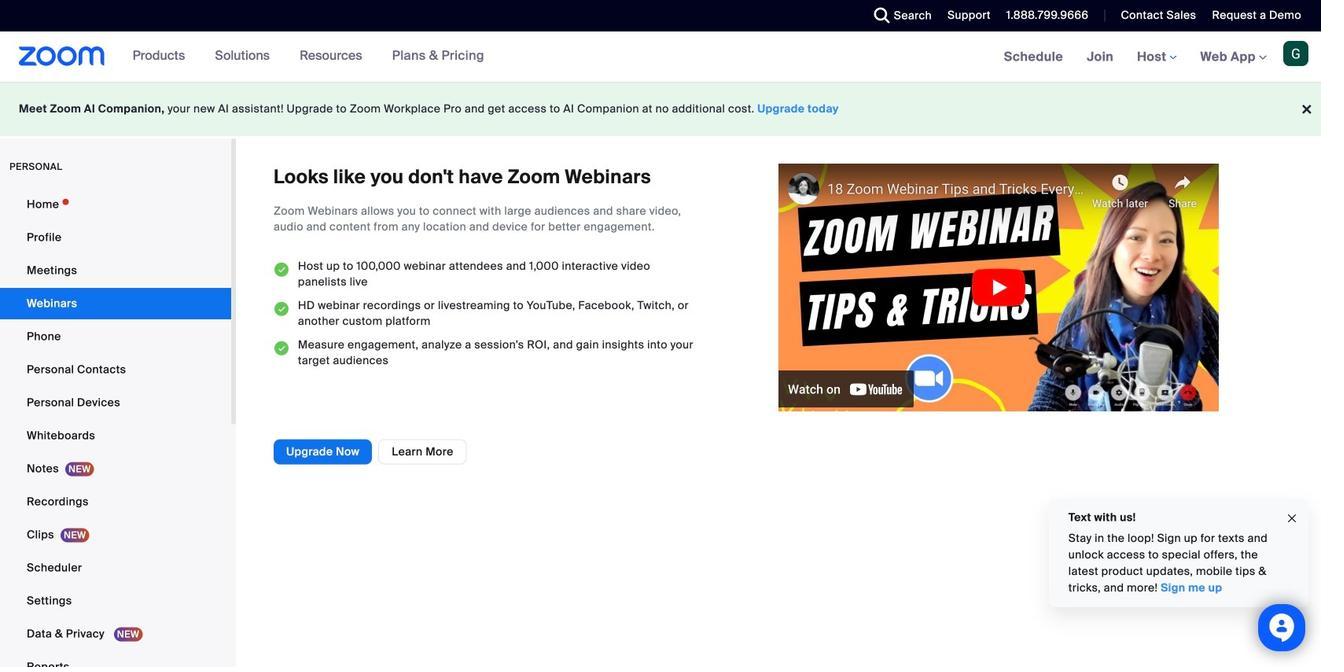 Task type: describe. For each thing, give the bounding box(es) containing it.
product information navigation
[[121, 31, 496, 82]]

profile picture image
[[1284, 41, 1309, 66]]

close image
[[1287, 510, 1299, 528]]



Task type: locate. For each thing, give the bounding box(es) containing it.
personal menu menu
[[0, 189, 231, 667]]

banner
[[0, 31, 1322, 83]]

meetings navigation
[[993, 31, 1322, 83]]

footer
[[0, 82, 1322, 136]]

zoom logo image
[[19, 46, 105, 66]]



Task type: vqa. For each thing, say whether or not it's contained in the screenshot.
the Profile picture
yes



